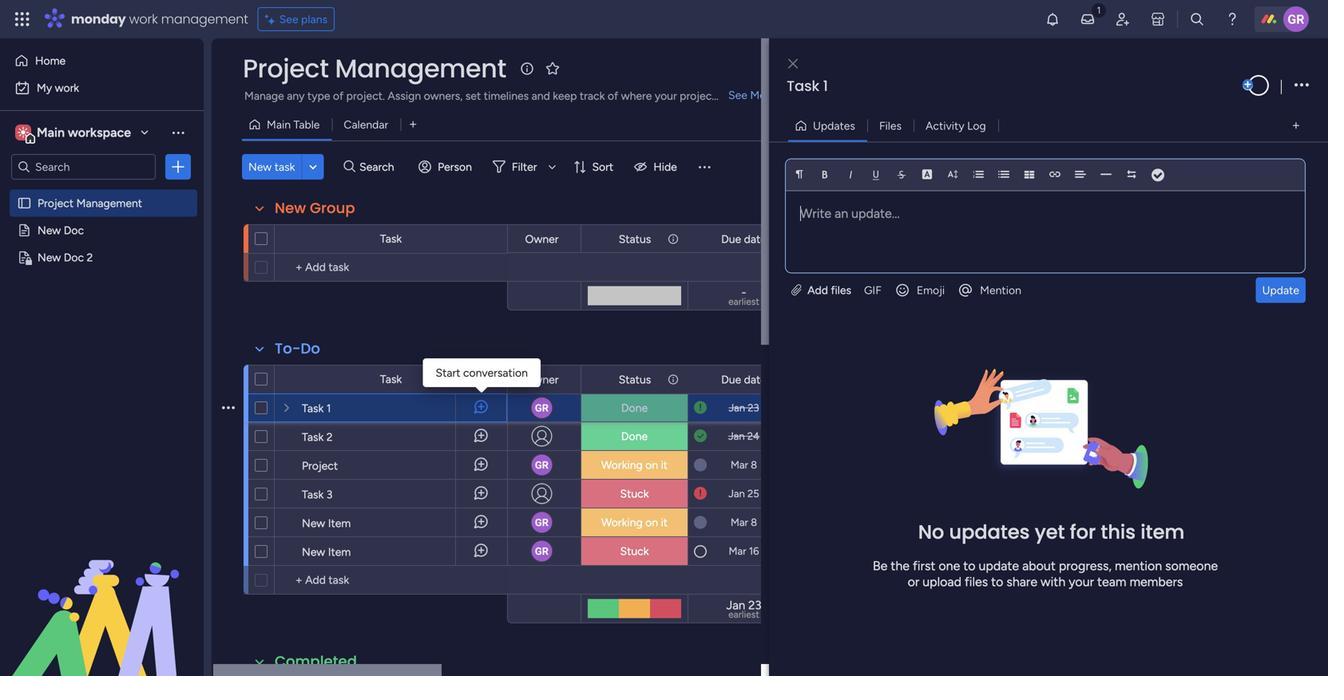 Task type: describe. For each thing, give the bounding box(es) containing it.
menu image
[[696, 159, 712, 175]]

table image
[[1024, 169, 1035, 180]]

main table button
[[242, 112, 332, 137]]

filter button
[[486, 154, 562, 180]]

calendar button
[[332, 112, 400, 137]]

2 mar 8 from the top
[[731, 516, 757, 529]]

track
[[580, 89, 605, 103]]

earliest inside jan 23 earliest
[[728, 609, 759, 621]]

new task button
[[242, 154, 301, 180]]

on for new item
[[645, 516, 658, 529]]

- earliest
[[728, 285, 759, 307]]

progress,
[[1059, 558, 1112, 574]]

updates
[[949, 519, 1030, 546]]

this
[[1101, 519, 1136, 546]]

rtl ltr image
[[1126, 169, 1137, 180]]

members
[[1130, 574, 1183, 590]]

owner for second the owner field
[[525, 373, 559, 387]]

add view image
[[1293, 120, 1299, 132]]

owner for first the owner field from the top
[[525, 232, 559, 246]]

jan 24
[[728, 430, 760, 443]]

task left start
[[380, 373, 402, 386]]

add files
[[805, 284, 851, 297]]

0 horizontal spatial files
[[831, 284, 851, 297]]

manage any type of project. assign owners, set timelines and keep track of where your project stands.
[[244, 89, 754, 103]]

link image
[[1049, 169, 1061, 180]]

25
[[748, 488, 759, 500]]

2 column information image from the top
[[667, 373, 680, 386]]

work for monday
[[129, 10, 158, 28]]

New Group field
[[271, 198, 359, 219]]

date for new group
[[744, 232, 767, 246]]

doc for new doc 2
[[64, 251, 84, 264]]

working for project
[[601, 458, 643, 472]]

and
[[532, 89, 550, 103]]

new doc 2
[[38, 251, 93, 264]]

be the first one to update about progress, mention someone or upload files to share with your team members
[[873, 558, 1218, 590]]

0 horizontal spatial 1
[[326, 402, 331, 415]]

To-Do field
[[271, 339, 324, 359]]

working for new item
[[601, 516, 643, 529]]

public board image
[[17, 223, 32, 238]]

see plans
[[279, 12, 328, 26]]

someone
[[1165, 558, 1218, 574]]

task 2
[[302, 430, 333, 444]]

see more
[[728, 88, 776, 102]]

monday marketplace image
[[1150, 11, 1166, 27]]

gif
[[864, 284, 882, 297]]

no updates yet for this item
[[918, 519, 1185, 546]]

my work
[[37, 81, 79, 95]]

main workspace button
[[11, 119, 156, 146]]

-
[[741, 285, 746, 300]]

1 workspace image from the left
[[15, 124, 31, 141]]

my work option
[[10, 75, 194, 101]]

one
[[939, 558, 960, 574]]

format image
[[794, 169, 805, 180]]

show board description image
[[517, 61, 537, 77]]

activity log button
[[914, 113, 998, 139]]

workspace
[[68, 125, 131, 140]]

team
[[1097, 574, 1126, 590]]

sort button
[[567, 154, 623, 180]]

your inside be the first one to update about progress, mention someone or upload files to share with your team members
[[1069, 574, 1094, 590]]

due date for group
[[721, 232, 767, 246]]

item
[[1141, 519, 1185, 546]]

to-do
[[275, 339, 320, 359]]

person button
[[412, 154, 481, 180]]

working on it for project
[[601, 458, 668, 472]]

2 8 from the top
[[751, 516, 757, 529]]

task 3
[[302, 488, 333, 502]]

close image
[[788, 58, 798, 70]]

any
[[287, 89, 305, 103]]

1 horizontal spatial management
[[335, 51, 506, 86]]

emoji
[[917, 284, 945, 297]]

upload
[[923, 574, 961, 590]]

item for stuck
[[328, 545, 351, 559]]

new doc
[[38, 224, 84, 237]]

lottie animation image
[[0, 515, 204, 676]]

task inside "field"
[[787, 76, 819, 96]]

project
[[680, 89, 716, 103]]

0 horizontal spatial options image
[[170, 159, 186, 175]]

1 owner field from the top
[[521, 230, 563, 248]]

underline image
[[870, 169, 882, 180]]

jan 25
[[729, 488, 759, 500]]

1 of from the left
[[333, 89, 344, 103]]

v2 done deadline image
[[694, 429, 707, 444]]

23 for jan 23
[[748, 402, 759, 414]]

0 vertical spatial project
[[243, 51, 329, 86]]

activity log
[[926, 119, 986, 133]]

0 vertical spatial your
[[655, 89, 677, 103]]

the
[[891, 558, 910, 574]]

strikethrough image
[[896, 169, 907, 180]]

new inside button
[[248, 160, 272, 174]]

1 status from the top
[[619, 232, 651, 246]]

monday work management
[[71, 10, 248, 28]]

monday
[[71, 10, 126, 28]]

files button
[[867, 113, 914, 139]]

1 stuck from the top
[[620, 487, 649, 501]]

status field for first column information icon from the top
[[615, 230, 655, 248]]

jan for jan 23
[[729, 402, 745, 414]]

completed
[[275, 652, 357, 672]]

emoji button
[[888, 278, 951, 303]]

more
[[750, 88, 776, 102]]

with
[[1041, 574, 1066, 590]]

angle down image
[[309, 161, 317, 173]]

table
[[293, 118, 320, 131]]

yet
[[1035, 519, 1065, 546]]

main for main table
[[267, 118, 291, 131]]

invite members image
[[1115, 11, 1131, 27]]

2 owner field from the top
[[521, 371, 563, 389]]

Project Management field
[[239, 51, 510, 86]]

it for project
[[661, 458, 668, 472]]

task 1 inside task 1 "field"
[[787, 76, 828, 96]]

see plans button
[[258, 7, 335, 31]]

mention button
[[951, 278, 1028, 303]]

keep
[[553, 89, 577, 103]]

2 stuck from the top
[[620, 545, 649, 558]]

conversation
[[463, 366, 528, 380]]

manage
[[244, 89, 284, 103]]

2 workspace image from the left
[[18, 124, 29, 141]]

update button
[[1256, 278, 1306, 303]]

be
[[873, 558, 888, 574]]

2 + add task text field from the top
[[283, 571, 500, 590]]

type
[[307, 89, 330, 103]]

project.
[[346, 89, 385, 103]]

stands.
[[719, 89, 754, 103]]

task
[[274, 160, 295, 174]]

hide button
[[628, 154, 687, 180]]

&bull; bullets image
[[998, 169, 1009, 180]]

no
[[918, 519, 944, 546]]

mar for stuck
[[729, 545, 746, 558]]

text color image
[[922, 169, 933, 180]]

1 mar 8 from the top
[[731, 459, 757, 472]]

main workspace
[[37, 125, 131, 140]]

see for see plans
[[279, 12, 298, 26]]

person
[[438, 160, 472, 174]]

group
[[310, 198, 355, 218]]

1 vertical spatial greg robinson image
[[1248, 75, 1269, 96]]

checklist image
[[1152, 170, 1164, 181]]

1 vertical spatial project management
[[38, 196, 142, 210]]

for
[[1070, 519, 1096, 546]]



Task type: vqa. For each thing, say whether or not it's contained in the screenshot.
field
no



Task type: locate. For each thing, give the bounding box(es) containing it.
24
[[747, 430, 760, 443]]

0 vertical spatial task 1
[[787, 76, 828, 96]]

2 vertical spatial project
[[302, 459, 338, 473]]

2 doc from the top
[[64, 251, 84, 264]]

size image
[[947, 169, 958, 180]]

management up assign
[[335, 51, 506, 86]]

new item for stuck
[[302, 545, 351, 559]]

0 vertical spatial owner field
[[521, 230, 563, 248]]

0 horizontal spatial project management
[[38, 196, 142, 210]]

it for new item
[[661, 516, 668, 529]]

v2 overdue deadline image
[[694, 401, 707, 416], [694, 486, 707, 502]]

1. numbers image
[[973, 169, 984, 180]]

start conversation
[[436, 366, 528, 380]]

1 inside "field"
[[823, 76, 828, 96]]

your down progress,
[[1069, 574, 1094, 590]]

0 horizontal spatial of
[[333, 89, 344, 103]]

1 vertical spatial task 1
[[302, 402, 331, 415]]

0 vertical spatial item
[[328, 517, 351, 530]]

1 done from the top
[[621, 401, 648, 415]]

see more link
[[727, 87, 778, 103]]

0 vertical spatial date
[[744, 232, 767, 246]]

1 horizontal spatial options image
[[1295, 75, 1309, 96]]

on
[[645, 458, 658, 472], [645, 516, 658, 529]]

0 horizontal spatial management
[[76, 196, 142, 210]]

0 vertical spatial due date field
[[717, 230, 771, 248]]

jan 23 earliest
[[726, 598, 761, 621]]

1 horizontal spatial work
[[129, 10, 158, 28]]

mention
[[1115, 558, 1162, 574]]

to-
[[275, 339, 301, 359]]

23 up "24"
[[748, 402, 759, 414]]

jan for jan 25
[[729, 488, 745, 500]]

main inside workspace selection element
[[37, 125, 65, 140]]

workspace selection element
[[15, 123, 133, 144]]

home link
[[10, 48, 194, 73]]

mar up mar 16
[[731, 516, 748, 529]]

to
[[963, 558, 976, 574], [991, 574, 1003, 590]]

1 vertical spatial management
[[76, 196, 142, 210]]

0 vertical spatial 8
[[751, 459, 757, 472]]

sort
[[592, 160, 613, 174]]

v2 overdue deadline image for jan 25
[[694, 486, 707, 502]]

home
[[35, 54, 66, 67]]

on for project
[[645, 458, 658, 472]]

0 horizontal spatial see
[[279, 12, 298, 26]]

1 vertical spatial see
[[728, 88, 747, 102]]

1 horizontal spatial your
[[1069, 574, 1094, 590]]

1 horizontal spatial greg robinson image
[[1283, 6, 1309, 32]]

due date up the jan 23
[[721, 373, 767, 387]]

workspace image
[[15, 124, 31, 141], [18, 124, 29, 141]]

first
[[913, 558, 936, 574]]

0 vertical spatial mar 8
[[731, 459, 757, 472]]

jan left "24"
[[728, 430, 745, 443]]

1 vertical spatial owner field
[[521, 371, 563, 389]]

home option
[[10, 48, 194, 73]]

workspace options image
[[170, 124, 186, 140]]

jan up jan 24
[[729, 402, 745, 414]]

0 vertical spatial status field
[[615, 230, 655, 248]]

1 date from the top
[[744, 232, 767, 246]]

0 vertical spatial due date
[[721, 232, 767, 246]]

2 earliest from the top
[[728, 609, 759, 621]]

bold image
[[819, 169, 831, 180]]

assign
[[388, 89, 421, 103]]

see for see more
[[728, 88, 747, 102]]

work right "my"
[[55, 81, 79, 95]]

files
[[831, 284, 851, 297], [965, 574, 988, 590]]

0 horizontal spatial your
[[655, 89, 677, 103]]

main left the table
[[267, 118, 291, 131]]

1 column information image from the top
[[667, 233, 680, 246]]

0 horizontal spatial greg robinson image
[[1248, 75, 1269, 96]]

1 due from the top
[[721, 232, 741, 246]]

1 item from the top
[[328, 517, 351, 530]]

1 vertical spatial mar
[[731, 516, 748, 529]]

due for new group
[[721, 232, 741, 246]]

update feed image
[[1080, 11, 1096, 27]]

0 vertical spatial new item
[[302, 517, 351, 530]]

v2 overdue deadline image left jan 25
[[694, 486, 707, 502]]

2 due date from the top
[[721, 373, 767, 387]]

work inside option
[[55, 81, 79, 95]]

dapulse attachment image
[[791, 284, 802, 297]]

2 on from the top
[[645, 516, 658, 529]]

task
[[787, 76, 819, 96], [380, 232, 402, 246], [380, 373, 402, 386], [302, 402, 324, 415], [302, 430, 324, 444], [302, 488, 324, 502]]

1 vertical spatial new item
[[302, 545, 351, 559]]

owners,
[[424, 89, 463, 103]]

2 item from the top
[[328, 545, 351, 559]]

management down search in workspace field
[[76, 196, 142, 210]]

options image up add view icon
[[1295, 75, 1309, 96]]

line image
[[1100, 169, 1112, 180]]

2 new item from the top
[[302, 545, 351, 559]]

options image
[[222, 388, 235, 428]]

option
[[0, 189, 204, 192]]

done
[[621, 401, 648, 415], [621, 430, 648, 443]]

v2 overdue deadline image up v2 done deadline icon
[[694, 401, 707, 416]]

updates button
[[788, 113, 867, 139]]

work
[[129, 10, 158, 28], [55, 81, 79, 95]]

0 vertical spatial 1
[[823, 76, 828, 96]]

doc
[[64, 224, 84, 237], [64, 251, 84, 264]]

2 up 3
[[326, 430, 333, 444]]

column information image
[[667, 233, 680, 246], [667, 373, 680, 386]]

1 vertical spatial to
[[991, 574, 1003, 590]]

2 due from the top
[[721, 373, 741, 387]]

log
[[967, 119, 986, 133]]

1 vertical spatial mar 8
[[731, 516, 757, 529]]

1 8 from the top
[[751, 459, 757, 472]]

1 horizontal spatial project management
[[243, 51, 506, 86]]

8 up 25
[[751, 459, 757, 472]]

0 vertical spatial options image
[[1295, 75, 1309, 96]]

0 vertical spatial due
[[721, 232, 741, 246]]

add to favorites image
[[545, 60, 561, 76]]

0 horizontal spatial to
[[963, 558, 976, 574]]

update
[[979, 558, 1019, 574]]

0 vertical spatial files
[[831, 284, 851, 297]]

0 horizontal spatial main
[[37, 125, 65, 140]]

0 vertical spatial to
[[963, 558, 976, 574]]

mar 8 up jan 25
[[731, 459, 757, 472]]

1 vertical spatial due date
[[721, 373, 767, 387]]

jan inside jan 23 earliest
[[726, 598, 745, 613]]

my
[[37, 81, 52, 95]]

Status field
[[615, 230, 655, 248], [615, 371, 655, 389]]

2 due date field from the top
[[717, 371, 771, 389]]

project down task 2
[[302, 459, 338, 473]]

files right 'add'
[[831, 284, 851, 297]]

doc for new doc
[[64, 224, 84, 237]]

0 vertical spatial mar
[[731, 459, 748, 472]]

2 right "private board" icon
[[87, 251, 93, 264]]

1 horizontal spatial files
[[965, 574, 988, 590]]

task down the close image at the top right
[[787, 76, 819, 96]]

of right track on the top
[[608, 89, 618, 103]]

Completed field
[[271, 652, 361, 672]]

1 image
[[1092, 1, 1106, 19]]

new
[[248, 160, 272, 174], [275, 198, 306, 218], [38, 224, 61, 237], [38, 251, 61, 264], [302, 517, 325, 530], [302, 545, 325, 559]]

1 vertical spatial stuck
[[620, 545, 649, 558]]

1 new item from the top
[[302, 517, 351, 530]]

mar 8
[[731, 459, 757, 472], [731, 516, 757, 529]]

jan left 25
[[729, 488, 745, 500]]

0 vertical spatial it
[[661, 458, 668, 472]]

0 vertical spatial doc
[[64, 224, 84, 237]]

date for to-do
[[744, 373, 767, 387]]

status field for 1st column information icon from the bottom of the page
[[615, 371, 655, 389]]

2 status from the top
[[619, 373, 651, 387]]

due date field for new group
[[717, 230, 771, 248]]

1 vertical spatial working
[[601, 516, 643, 529]]

1 vertical spatial due date field
[[717, 371, 771, 389]]

1 earliest from the top
[[728, 296, 759, 307]]

23
[[748, 402, 759, 414], [748, 598, 761, 613]]

date up -
[[744, 232, 767, 246]]

0 vertical spatial see
[[279, 12, 298, 26]]

project up new doc
[[38, 196, 74, 210]]

doc up new doc 2
[[64, 224, 84, 237]]

jan 23
[[729, 402, 759, 414]]

0 vertical spatial owner
[[525, 232, 559, 246]]

1 vertical spatial working on it
[[601, 516, 668, 529]]

main table
[[267, 118, 320, 131]]

to right one
[[963, 558, 976, 574]]

0 vertical spatial greg robinson image
[[1283, 6, 1309, 32]]

1 working from the top
[[601, 458, 643, 472]]

1 vertical spatial + add task text field
[[283, 571, 500, 590]]

new item for working on it
[[302, 517, 351, 530]]

2 working from the top
[[601, 516, 643, 529]]

due date up -
[[721, 232, 767, 246]]

add view image
[[410, 119, 416, 130]]

working on it for new item
[[601, 516, 668, 529]]

0 vertical spatial management
[[335, 51, 506, 86]]

0 vertical spatial 2
[[87, 251, 93, 264]]

1 vertical spatial on
[[645, 516, 658, 529]]

0 horizontal spatial task 1
[[302, 402, 331, 415]]

lottie animation element
[[0, 515, 204, 676]]

1 horizontal spatial to
[[991, 574, 1003, 590]]

1 on from the top
[[645, 458, 658, 472]]

v2 search image
[[344, 158, 355, 176]]

1 working on it from the top
[[601, 458, 668, 472]]

2 23 from the top
[[748, 598, 761, 613]]

greg robinson image
[[1283, 6, 1309, 32], [1248, 75, 1269, 96]]

set
[[465, 89, 481, 103]]

jan for jan 24
[[728, 430, 745, 443]]

2
[[87, 251, 93, 264], [326, 430, 333, 444]]

due up the jan 23
[[721, 373, 741, 387]]

0 vertical spatial project management
[[243, 51, 506, 86]]

arrow down image
[[543, 157, 562, 176]]

1 23 from the top
[[748, 402, 759, 414]]

2 date from the top
[[744, 373, 767, 387]]

2 status field from the top
[[615, 371, 655, 389]]

1 vertical spatial project
[[38, 196, 74, 210]]

project management down search in workspace field
[[38, 196, 142, 210]]

1 horizontal spatial 2
[[326, 430, 333, 444]]

1 it from the top
[[661, 458, 668, 472]]

see left more
[[728, 88, 747, 102]]

task down search field
[[380, 232, 402, 246]]

main for main workspace
[[37, 125, 65, 140]]

1 up task 2
[[326, 402, 331, 415]]

1 status field from the top
[[615, 230, 655, 248]]

1 vertical spatial date
[[744, 373, 767, 387]]

task up task 2
[[302, 402, 324, 415]]

due date field for to-do
[[717, 371, 771, 389]]

list box containing project management
[[0, 186, 204, 487]]

of right type in the left top of the page
[[333, 89, 344, 103]]

1 vertical spatial files
[[965, 574, 988, 590]]

16
[[749, 545, 759, 558]]

1 + add task text field from the top
[[283, 258, 500, 277]]

public board image
[[17, 196, 32, 211]]

main down "my"
[[37, 125, 65, 140]]

2 v2 overdue deadline image from the top
[[694, 486, 707, 502]]

project management up project.
[[243, 51, 506, 86]]

Search field
[[355, 156, 403, 178]]

files inside be the first one to update about progress, mention someone or upload files to share with your team members
[[965, 574, 988, 590]]

1 vertical spatial doc
[[64, 251, 84, 264]]

timelines
[[484, 89, 529, 103]]

0 vertical spatial 23
[[748, 402, 759, 414]]

1 horizontal spatial see
[[728, 88, 747, 102]]

gif button
[[858, 278, 888, 303]]

1 vertical spatial work
[[55, 81, 79, 95]]

task 1 up task 2
[[302, 402, 331, 415]]

0 vertical spatial stuck
[[620, 487, 649, 501]]

0 vertical spatial + add task text field
[[283, 258, 500, 277]]

status
[[619, 232, 651, 246], [619, 373, 651, 387]]

1 doc from the top
[[64, 224, 84, 237]]

0 vertical spatial v2 overdue deadline image
[[694, 401, 707, 416]]

add
[[807, 284, 828, 297]]

new inside field
[[275, 198, 306, 218]]

calendar
[[344, 118, 388, 131]]

item
[[328, 517, 351, 530], [328, 545, 351, 559]]

0 vertical spatial working on it
[[601, 458, 668, 472]]

updates
[[813, 119, 855, 133]]

23 for jan 23 earliest
[[748, 598, 761, 613]]

select product image
[[14, 11, 30, 27]]

list box
[[0, 186, 204, 487]]

project up any on the top
[[243, 51, 329, 86]]

1 horizontal spatial main
[[267, 118, 291, 131]]

see left plans
[[279, 12, 298, 26]]

stuck
[[620, 487, 649, 501], [620, 545, 649, 558]]

task 1 down the close image at the top right
[[787, 76, 828, 96]]

options image down workspace options image
[[170, 159, 186, 175]]

files down update
[[965, 574, 988, 590]]

+ Add task text field
[[283, 258, 500, 277], [283, 571, 500, 590]]

date up the jan 23
[[744, 373, 767, 387]]

2 owner from the top
[[525, 373, 559, 387]]

new item
[[302, 517, 351, 530], [302, 545, 351, 559]]

1 vertical spatial earliest
[[728, 609, 759, 621]]

doc down new doc
[[64, 251, 84, 264]]

1 vertical spatial 1
[[326, 402, 331, 415]]

see inside button
[[279, 12, 298, 26]]

1 vertical spatial due
[[721, 373, 741, 387]]

plans
[[301, 12, 328, 26]]

2 done from the top
[[621, 430, 648, 443]]

2 working on it from the top
[[601, 516, 668, 529]]

where
[[621, 89, 652, 103]]

working
[[601, 458, 643, 472], [601, 516, 643, 529]]

italic image
[[845, 169, 856, 180]]

earliest left dapulse attachment 'icon'
[[728, 296, 759, 307]]

0 horizontal spatial 2
[[87, 251, 93, 264]]

23 down 16
[[748, 598, 761, 613]]

2 vertical spatial mar
[[729, 545, 746, 558]]

task left 3
[[302, 488, 324, 502]]

0 vertical spatial working
[[601, 458, 643, 472]]

of
[[333, 89, 344, 103], [608, 89, 618, 103]]

notifications image
[[1045, 11, 1061, 27]]

share
[[1007, 574, 1037, 590]]

Task 1 field
[[783, 76, 1239, 97]]

2 it from the top
[[661, 516, 668, 529]]

help image
[[1224, 11, 1240, 27]]

1 vertical spatial your
[[1069, 574, 1094, 590]]

working on it
[[601, 458, 668, 472], [601, 516, 668, 529]]

1 v2 overdue deadline image from the top
[[694, 401, 707, 416]]

0 vertical spatial on
[[645, 458, 658, 472]]

1 horizontal spatial of
[[608, 89, 618, 103]]

0 vertical spatial status
[[619, 232, 651, 246]]

new task
[[248, 160, 295, 174]]

3
[[326, 488, 333, 502]]

your right where on the left of the page
[[655, 89, 677, 103]]

or
[[908, 574, 919, 590]]

1 vertical spatial item
[[328, 545, 351, 559]]

work right monday
[[129, 10, 158, 28]]

1 horizontal spatial task 1
[[787, 76, 828, 96]]

1 vertical spatial status field
[[615, 371, 655, 389]]

due date for do
[[721, 373, 767, 387]]

2 of from the left
[[608, 89, 618, 103]]

due date field up -
[[717, 230, 771, 248]]

due
[[721, 232, 741, 246], [721, 373, 741, 387]]

1 due date from the top
[[721, 232, 767, 246]]

see
[[279, 12, 298, 26], [728, 88, 747, 102]]

due date field up the jan 23
[[717, 371, 771, 389]]

v2 overdue deadline image for jan 23
[[694, 401, 707, 416]]

dapulse addbtn image
[[1243, 80, 1253, 90]]

Due date field
[[717, 230, 771, 248], [717, 371, 771, 389]]

Search in workspace field
[[34, 158, 133, 176]]

1
[[823, 76, 828, 96], [326, 402, 331, 415]]

mar 16
[[729, 545, 759, 558]]

new group
[[275, 198, 355, 218]]

earliest
[[728, 296, 759, 307], [728, 609, 759, 621]]

1 vertical spatial 2
[[326, 430, 333, 444]]

0 vertical spatial done
[[621, 401, 648, 415]]

do
[[301, 339, 320, 359]]

private board image
[[17, 250, 32, 265]]

Owner field
[[521, 230, 563, 248], [521, 371, 563, 389]]

mar left 16
[[729, 545, 746, 558]]

1 horizontal spatial 1
[[823, 76, 828, 96]]

1 vertical spatial status
[[619, 373, 651, 387]]

hide
[[653, 160, 677, 174]]

mar for working on it
[[731, 516, 748, 529]]

jan down mar 16
[[726, 598, 745, 613]]

main inside main table button
[[267, 118, 291, 131]]

activity
[[926, 119, 964, 133]]

work for my
[[55, 81, 79, 95]]

mar down jan 24
[[731, 459, 748, 472]]

options image
[[1295, 75, 1309, 96], [170, 159, 186, 175]]

23 inside jan 23 earliest
[[748, 598, 761, 613]]

management
[[161, 10, 248, 28]]

update
[[1262, 284, 1299, 297]]

1 owner from the top
[[525, 232, 559, 246]]

0 vertical spatial column information image
[[667, 233, 680, 246]]

mar
[[731, 459, 748, 472], [731, 516, 748, 529], [729, 545, 746, 558]]

item for working on it
[[328, 517, 351, 530]]

align image
[[1075, 169, 1086, 180]]

1 vertical spatial column information image
[[667, 373, 680, 386]]

to down update
[[991, 574, 1003, 590]]

earliest down mar 16
[[728, 609, 759, 621]]

task up task 3
[[302, 430, 324, 444]]

due for to-do
[[721, 373, 741, 387]]

about
[[1022, 558, 1056, 574]]

8 up 16
[[751, 516, 757, 529]]

0 vertical spatial earliest
[[728, 296, 759, 307]]

search everything image
[[1189, 11, 1205, 27]]

project
[[243, 51, 329, 86], [38, 196, 74, 210], [302, 459, 338, 473]]

due up "- earliest"
[[721, 232, 741, 246]]

1 vertical spatial done
[[621, 430, 648, 443]]

1 up "updates" button
[[823, 76, 828, 96]]

1 vertical spatial v2 overdue deadline image
[[694, 486, 707, 502]]

1 due date field from the top
[[717, 230, 771, 248]]

mar 8 down jan 25
[[731, 516, 757, 529]]

0 vertical spatial work
[[129, 10, 158, 28]]



